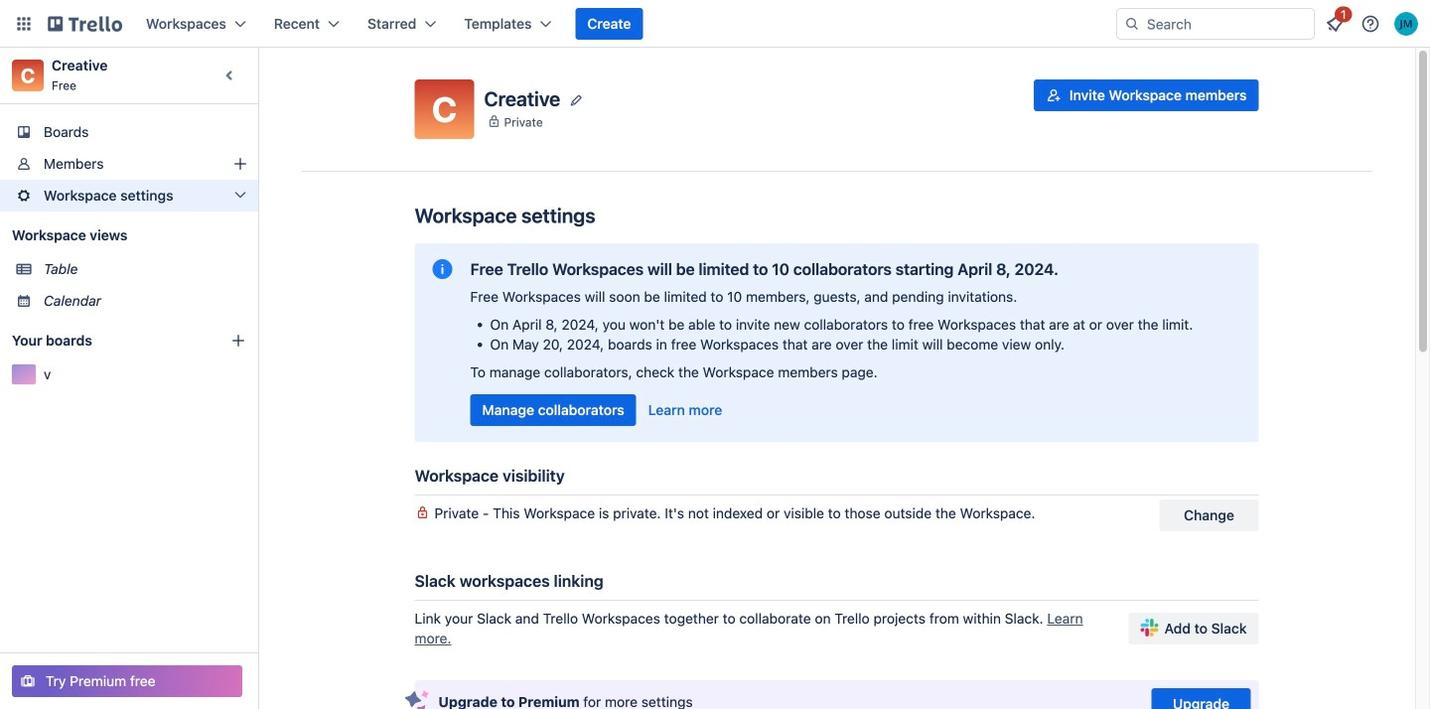 Task type: locate. For each thing, give the bounding box(es) containing it.
open information menu image
[[1361, 14, 1381, 34]]

1 notification image
[[1323, 12, 1347, 36]]

search image
[[1125, 16, 1141, 32]]

sparkle image
[[405, 690, 430, 709]]



Task type: describe. For each thing, give the bounding box(es) containing it.
back to home image
[[48, 8, 122, 40]]

add board image
[[230, 333, 246, 349]]

Search field
[[1141, 10, 1314, 38]]

jeremy miller (jeremymiller198) image
[[1395, 12, 1419, 36]]

workspace navigation collapse icon image
[[217, 62, 244, 89]]

your boards with 1 items element
[[12, 329, 201, 353]]

primary element
[[0, 0, 1431, 48]]



Task type: vqa. For each thing, say whether or not it's contained in the screenshot.
Print, export, and share link
no



